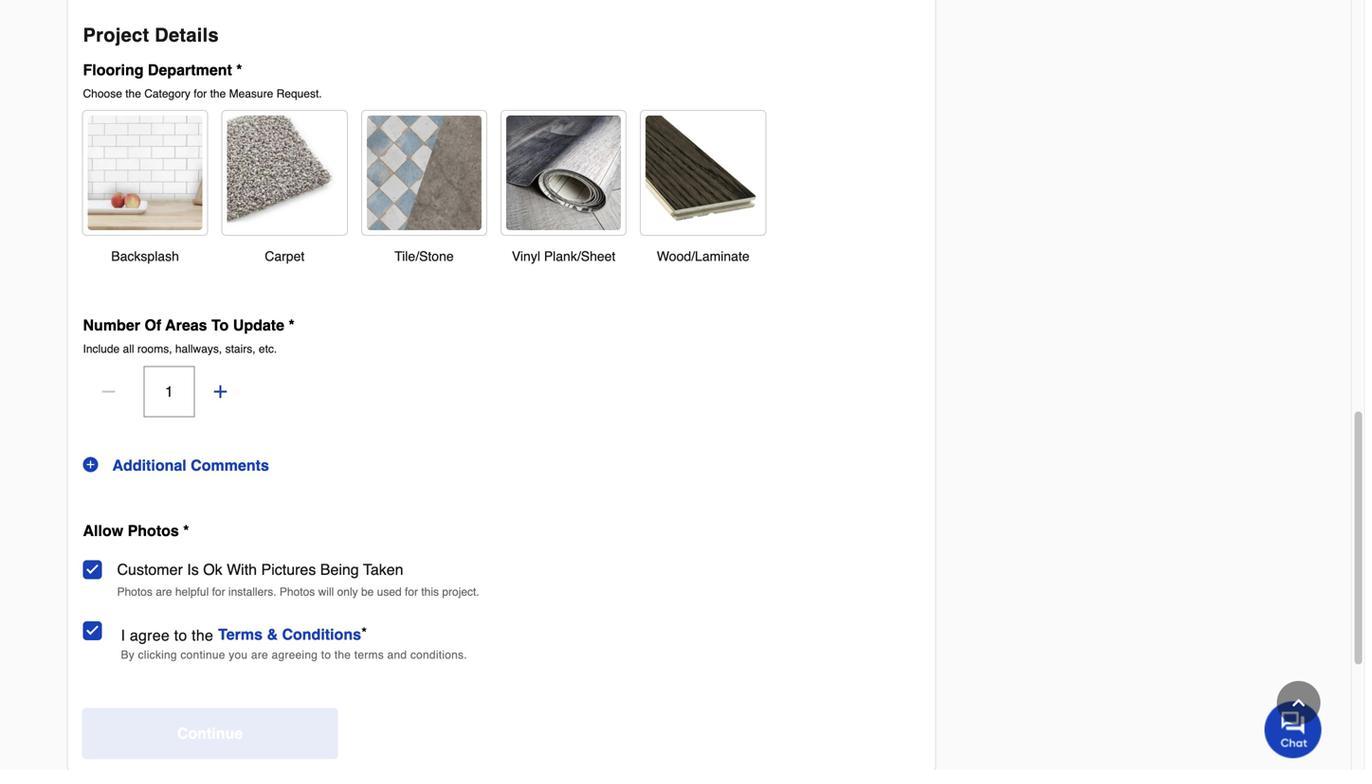 Task type: locate. For each thing, give the bounding box(es) containing it.
for down department
[[194, 87, 207, 100]]

tile/stone image
[[367, 116, 482, 231]]

* up measure
[[236, 61, 242, 79]]

allow photos *
[[83, 522, 189, 540]]

conditions.
[[410, 649, 467, 662]]

1 horizontal spatial for
[[212, 586, 225, 599]]

are
[[156, 586, 172, 599], [251, 649, 268, 662]]

0 vertical spatial are
[[156, 586, 172, 599]]

to
[[174, 627, 187, 644], [321, 649, 331, 662]]

2 vertical spatial *
[[183, 522, 189, 540]]

taken
[[363, 561, 403, 579]]

installers.
[[228, 586, 276, 599]]

plank/sheet
[[544, 249, 616, 264]]

1 horizontal spatial *
[[236, 61, 242, 79]]

* inside 'flooring department * choose the category for the measure request.'
[[236, 61, 242, 79]]

* up 'is'
[[183, 522, 189, 540]]

for down ok
[[212, 586, 225, 599]]

and
[[387, 649, 407, 662]]

this
[[421, 586, 439, 599]]

conditions
[[282, 626, 361, 644]]

carpet
[[265, 249, 305, 264]]

to up continue
[[174, 627, 187, 644]]

for left this
[[405, 586, 418, 599]]

are inside i agree to the terms & conditions by clicking continue you are agreeing to the terms and conditions.
[[251, 649, 268, 662]]

* for department
[[236, 61, 242, 79]]

are down customer
[[156, 586, 172, 599]]

chevron up image
[[1289, 694, 1308, 713]]

*
[[236, 61, 242, 79], [289, 317, 294, 334], [183, 522, 189, 540]]

for
[[194, 87, 207, 100], [212, 586, 225, 599], [405, 586, 418, 599]]

* inside number of areas to update * include all rooms, hallways, stairs, etc.
[[289, 317, 294, 334]]

the up continue
[[192, 627, 213, 644]]

include
[[83, 343, 120, 356]]

will
[[318, 586, 334, 599]]

continue button
[[82, 709, 338, 760]]

to
[[211, 317, 229, 334]]

terms
[[218, 626, 263, 644]]

&
[[267, 626, 278, 644]]

0 vertical spatial *
[[236, 61, 242, 79]]

1 vertical spatial are
[[251, 649, 268, 662]]

photos up customer
[[128, 522, 179, 540]]

project details
[[83, 24, 219, 46]]

to down conditions
[[321, 649, 331, 662]]

is
[[187, 561, 199, 579]]

Stepper number input field with increment and decrement buttons number field
[[144, 367, 195, 418]]

project.
[[442, 586, 479, 599]]

wood/laminate
[[657, 249, 749, 264]]

be
[[361, 586, 374, 599]]

1 horizontal spatial are
[[251, 649, 268, 662]]

wood/laminate image
[[646, 116, 761, 231]]

backsplash
[[111, 249, 179, 264]]

rooms,
[[137, 343, 172, 356]]

photos down customer
[[117, 586, 152, 599]]

stairs,
[[225, 343, 256, 356]]

flooring department * choose the category for the measure request.
[[83, 61, 322, 100]]

chat invite button image
[[1265, 701, 1322, 759]]

0 horizontal spatial for
[[194, 87, 207, 100]]

* right update
[[289, 317, 294, 334]]

1 vertical spatial to
[[321, 649, 331, 662]]

tile/stone
[[394, 249, 454, 264]]

measure
[[229, 87, 273, 100]]

0 horizontal spatial *
[[183, 522, 189, 540]]

of
[[144, 317, 161, 334]]

continue
[[180, 649, 225, 662]]

0 vertical spatial to
[[174, 627, 187, 644]]

0 horizontal spatial are
[[156, 586, 172, 599]]

1 vertical spatial *
[[289, 317, 294, 334]]

comments
[[191, 457, 269, 475]]

the
[[125, 87, 141, 100], [210, 87, 226, 100], [192, 627, 213, 644], [334, 649, 351, 662]]

2 horizontal spatial *
[[289, 317, 294, 334]]

customer is ok with pictures being taken
[[117, 561, 403, 579]]

* for photos
[[183, 522, 189, 540]]

are right you
[[251, 649, 268, 662]]

continue
[[177, 725, 243, 743]]

areas
[[165, 317, 207, 334]]

status
[[102, 613, 467, 668]]

flooring
[[83, 61, 144, 79]]

photos
[[128, 522, 179, 540], [117, 586, 152, 599], [280, 586, 315, 599]]

photos down the pictures
[[280, 586, 315, 599]]

agree
[[130, 627, 170, 644]]

additional comments
[[112, 457, 269, 475]]

the left measure
[[210, 87, 226, 100]]

the left terms
[[334, 649, 351, 662]]

only
[[337, 586, 358, 599]]



Task type: vqa. For each thing, say whether or not it's contained in the screenshot.
the top 'Sign'
no



Task type: describe. For each thing, give the bounding box(es) containing it.
vinyl plank/sheet
[[512, 249, 616, 264]]

category
[[144, 87, 190, 100]]

clicking
[[138, 649, 177, 662]]

additional
[[112, 457, 186, 475]]

status containing terms & conditions
[[102, 613, 467, 668]]

the right the choose at the left of page
[[125, 87, 141, 100]]

request.
[[276, 87, 322, 100]]

project
[[83, 24, 149, 46]]

ok
[[203, 561, 222, 579]]

for inside 'flooring department * choose the category for the measure request.'
[[194, 87, 207, 100]]

you
[[229, 649, 248, 662]]

used
[[377, 586, 402, 599]]

by
[[121, 649, 135, 662]]

i
[[121, 627, 125, 644]]

with
[[227, 561, 257, 579]]

customer
[[117, 561, 183, 579]]

agreeing
[[272, 649, 318, 662]]

backsplash image
[[88, 116, 203, 231]]

hallways,
[[175, 343, 222, 356]]

choose
[[83, 87, 122, 100]]

department
[[148, 61, 232, 79]]

vinyl plank/sheet image
[[506, 116, 621, 231]]

2 horizontal spatial for
[[405, 586, 418, 599]]

plus image
[[211, 383, 230, 402]]

photos are helpful for installers. photos will only be used for this project.
[[117, 586, 479, 599]]

minus image
[[99, 383, 118, 402]]

plus image
[[83, 457, 98, 472]]

vinyl
[[512, 249, 540, 264]]

pictures
[[261, 561, 316, 579]]

helpful
[[175, 586, 209, 599]]

allow
[[83, 522, 123, 540]]

carpet image
[[227, 116, 342, 231]]

terms
[[354, 649, 384, 662]]

number of areas to update * include all rooms, hallways, stairs, etc.
[[83, 317, 294, 356]]

update
[[233, 317, 284, 334]]

0 horizontal spatial to
[[174, 627, 187, 644]]

1 horizontal spatial to
[[321, 649, 331, 662]]

number
[[83, 317, 140, 334]]

all
[[123, 343, 134, 356]]

details
[[155, 24, 219, 46]]

terms & conditions button
[[213, 613, 372, 645]]

i agree to the terms & conditions by clicking continue you are agreeing to the terms and conditions.
[[121, 626, 467, 662]]

etc.
[[259, 343, 277, 356]]

being
[[320, 561, 359, 579]]



